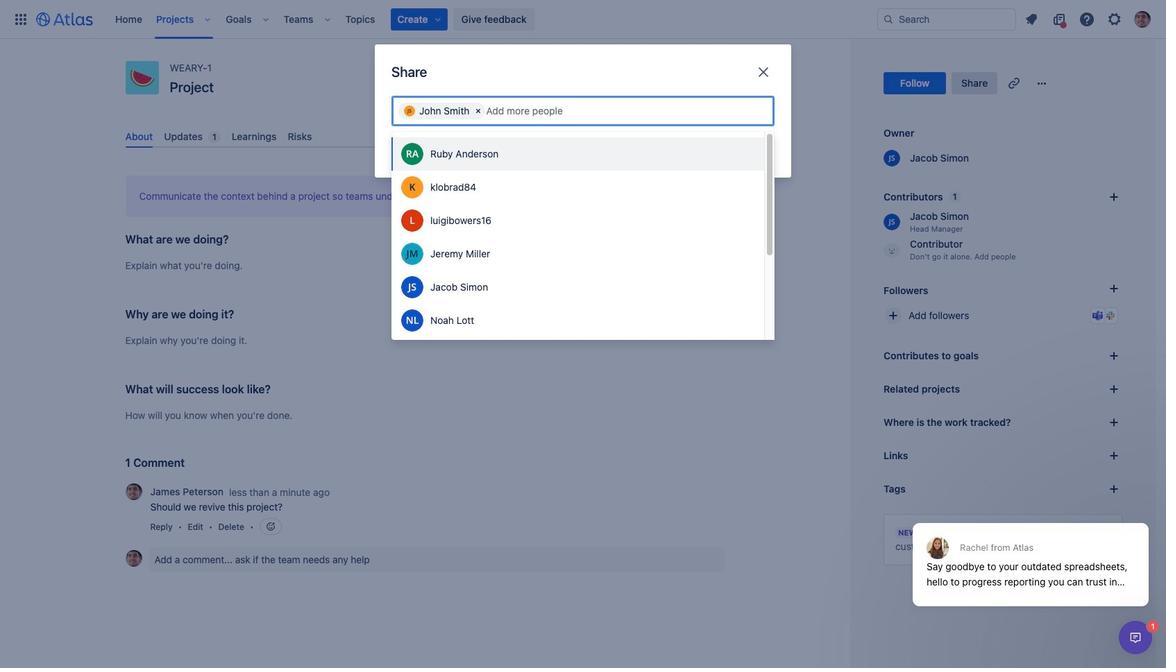 Task type: vqa. For each thing, say whether or not it's contained in the screenshot.
"Add a follower" IMAGE
yes



Task type: locate. For each thing, give the bounding box(es) containing it.
add follower image
[[885, 308, 902, 324]]

help image
[[1079, 11, 1096, 27]]

search image
[[883, 14, 894, 25]]

close banner image
[[1100, 526, 1111, 537]]

banner
[[0, 0, 1167, 39]]

0 vertical spatial dialog
[[906, 490, 1156, 617]]

tab list
[[120, 125, 731, 148]]

dialog
[[906, 490, 1156, 617], [1119, 621, 1153, 655]]

None search field
[[878, 8, 1017, 30]]

close modal image
[[755, 64, 772, 81]]

msteams logo showing  channels are connected to this project image
[[1093, 310, 1104, 321]]

top element
[[8, 0, 878, 39]]

Add more people text field
[[486, 104, 572, 118]]



Task type: describe. For each thing, give the bounding box(es) containing it.
add a follower image
[[1106, 281, 1123, 297]]

1 vertical spatial dialog
[[1119, 621, 1153, 655]]

slack logo showing nan channels are connected to this project image
[[1105, 310, 1117, 321]]

clear image
[[473, 106, 484, 117]]

Search field
[[878, 8, 1017, 30]]



